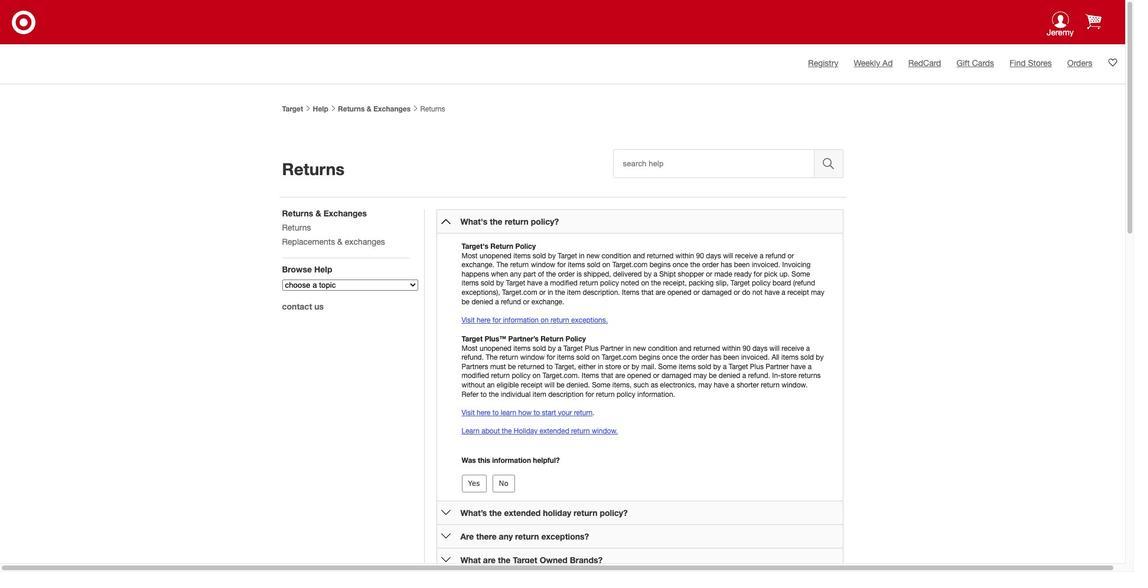 Task type: describe. For each thing, give the bounding box(es) containing it.
delivered
[[613, 270, 642, 279]]

target up shorter
[[729, 363, 748, 371]]

opened inside the target plus™ partner's return policy most unopened items sold by a target plus partner in new condition and returned within 90 days will receive a refund. the return window for items sold on target.com begins once the order has been invoiced. all items sold by partners must be returned to target, either in store or by mail. some items sold by a target plus partner have a modified return policy on target.com. items that are opened or damaged may be denied a refund. in-store returns without an eligible receipt will be denied. some items, such as electronics, may have a shorter return window. refer to the individual item description for return policy information.
[[627, 372, 651, 381]]

return down items,
[[596, 391, 615, 399]]

0 vertical spatial partner
[[600, 345, 624, 353]]

sold up 'either'
[[576, 354, 590, 362]]

begins inside target's return policy most unopened items sold by target in new condition and returned within 90 days will receive a refund or exchange. the return window for items sold on target.com begins once the order has been invoiced. invoicing happens when any part of the order is shipped, delivered by a shipt shopper or made ready for pick up. some items sold by target have a modified return policy noted on the receipt, packing slip, target policy board (refund exceptions), target.com or in the item description. items that are opened or damaged or do not have a receipt may be denied a refund or exchange.
[[649, 261, 671, 269]]

target down ready
[[731, 280, 750, 288]]

what are the target owned brands? link
[[460, 556, 603, 566]]

any inside tab
[[499, 532, 513, 542]]

sold up of
[[533, 252, 546, 260]]

0 vertical spatial extended
[[540, 428, 569, 436]]

orders link
[[1067, 58, 1092, 68]]

was this information helpful?
[[462, 456, 560, 465]]

returns & exchanges
[[338, 105, 411, 113]]

denied inside target's return policy most unopened items sold by target in new condition and returned within 90 days will receive a refund or exchange. the return window for items sold on target.com begins once the order has been invoiced. invoicing happens when any part of the order is shipped, delivered by a shipt shopper or made ready for pick up. some items sold by target have a modified return policy noted on the receipt, packing slip, target policy board (refund exceptions), target.com or in the item description. items that are opened or damaged or do not have a receipt may be denied a refund or exchange.
[[472, 298, 493, 306]]

or down packing
[[693, 289, 700, 297]]

find stores
[[1010, 58, 1052, 68]]

exchanges
[[345, 237, 385, 247]]

item inside the target plus™ partner's return policy most unopened items sold by a target plus partner in new condition and returned within 90 days will receive a refund. the return window for items sold on target.com begins once the order has been invoiced. all items sold by partners must be returned to target, either in store or by mail. some items sold by a target plus partner have a modified return policy on target.com. items that are opened or damaged may be denied a refund. in-store returns without an eligible receipt will be denied. some items, such as electronics, may have a shorter return window. refer to the individual item description for return policy information.
[[533, 391, 546, 399]]

items,
[[612, 381, 632, 390]]

visit for visit here to learn how to start your return .
[[462, 409, 475, 417]]

exceptions),
[[462, 289, 500, 297]]

1 vertical spatial partner
[[766, 363, 789, 371]]

icon image
[[1052, 11, 1069, 28]]

target inside the what are the target owned brands? tab
[[513, 556, 537, 566]]

what's the extended holiday return policy?
[[460, 508, 628, 518]]

1 horizontal spatial store
[[781, 372, 797, 381]]

1 vertical spatial information
[[492, 456, 531, 465]]

not
[[752, 289, 763, 297]]

0 horizontal spatial store
[[605, 363, 621, 371]]

modified inside target's return policy most unopened items sold by target in new condition and returned within 90 days will receive a refund or exchange. the return window for items sold on target.com begins once the order has been invoiced. invoicing happens when any part of the order is shipped, delivered by a shipt shopper or made ready for pick up. some items sold by target have a modified return policy noted on the receipt, packing slip, target policy board (refund exceptions), target.com or in the item description. items that are opened or damaged or do not have a receipt may be denied a refund or exchange.
[[550, 280, 578, 288]]

opened inside target's return policy most unopened items sold by target in new condition and returned within 90 days will receive a refund or exchange. the return window for items sold on target.com begins once the order has been invoiced. invoicing happens when any part of the order is shipped, delivered by a shipt shopper or made ready for pick up. some items sold by target have a modified return policy noted on the receipt, packing slip, target policy board (refund exceptions), target.com or in the item description. items that are opened or damaged or do not have a receipt may be denied a refund or exchange.
[[667, 289, 691, 297]]

holiday
[[514, 428, 538, 436]]

target.com inside the target plus™ partner's return policy most unopened items sold by a target plus partner in new condition and returned within 90 days will receive a refund. the return window for items sold on target.com begins once the order has been invoiced. all items sold by partners must be returned to target, either in store or by mail. some items sold by a target plus partner have a modified return policy on target.com. items that are opened or damaged may be denied a refund. in-store returns without an eligible receipt will be denied. some items, such as electronics, may have a shorter return window. refer to the individual item description for return policy information.
[[602, 354, 637, 362]]

1 horizontal spatial exchange.
[[531, 298, 564, 306]]

circle arrow e image for what are the target owned brands?
[[441, 556, 450, 565]]

here for for
[[477, 316, 490, 325]]

circle arrow s image
[[441, 217, 450, 227]]

my target.com shopping cart image
[[1086, 14, 1102, 30]]

target up target,
[[563, 345, 583, 353]]

new inside the target plus™ partner's return policy most unopened items sold by a target plus partner in new condition and returned within 90 days will receive a refund. the return window for items sold on target.com begins once the order has been invoiced. all items sold by partners must be returned to target, either in store or by mail. some items sold by a target plus partner have a modified return policy on target.com. items that are opened or damaged may be denied a refund. in-store returns without an eligible receipt will be denied. some items, such as electronics, may have a shorter return window. refer to the individual item description for return policy information.
[[633, 345, 646, 353]]

learn
[[501, 409, 516, 417]]

policy up eligible
[[512, 372, 531, 381]]

sold up returns
[[800, 354, 814, 362]]

1 vertical spatial returned
[[693, 345, 720, 353]]

0 vertical spatial information
[[503, 316, 539, 325]]

denied.
[[566, 381, 590, 390]]

what are the target owned brands? tab
[[436, 549, 843, 572]]

are there any return exceptions?
[[460, 532, 589, 542]]

some inside target's return policy most unopened items sold by target in new condition and returned within 90 days will receive a refund or exchange. the return window for items sold on target.com begins once the order has been invoiced. invoicing happens when any part of the order is shipped, delivered by a shipt shopper or made ready for pick up. some items sold by target have a modified return policy noted on the receipt, packing slip, target policy board (refund exceptions), target.com or in the item description. items that are opened or damaged or do not have a receipt may be denied a refund or exchange.
[[792, 270, 810, 279]]

return up the must
[[500, 354, 518, 362]]

weekly ad
[[854, 58, 893, 68]]

pick
[[764, 270, 777, 279]]

most inside the target plus™ partner's return policy most unopened items sold by a target plus partner in new condition and returned within 90 days will receive a refund. the return window for items sold on target.com begins once the order has been invoiced. all items sold by partners must be returned to target, either in store or by mail. some items sold by a target plus partner have a modified return policy on target.com. items that are opened or damaged may be denied a refund. in-store returns without an eligible receipt will be denied. some items, such as electronics, may have a shorter return window. refer to the individual item description for return policy information.
[[462, 345, 478, 353]]

shipt
[[659, 270, 676, 279]]

browse help
[[282, 265, 332, 275]]

or up invoicing
[[788, 252, 794, 260]]

items up part
[[513, 252, 531, 260]]

return down "your"
[[571, 428, 590, 436]]

either
[[578, 363, 596, 371]]

to right "refer"
[[480, 391, 487, 399]]

0 horizontal spatial returned
[[518, 363, 545, 371]]

electronics,
[[660, 381, 696, 390]]

partners
[[462, 363, 488, 371]]

what's the extended holiday return policy? tab
[[436, 501, 843, 525]]

returned inside target's return policy most unopened items sold by target in new condition and returned within 90 days will receive a refund or exchange. the return window for items sold on target.com begins once the order has been invoiced. invoicing happens when any part of the order is shipped, delivered by a shipt shopper or made ready for pick up. some items sold by target have a modified return policy noted on the receipt, packing slip, target policy board (refund exceptions), target.com or in the item description. items that are opened or damaged or do not have a receipt may be denied a refund or exchange.
[[647, 252, 674, 260]]

browse
[[282, 265, 312, 275]]

have down board
[[765, 289, 780, 297]]

owned
[[540, 556, 568, 566]]

navigation containing returns & exchanges
[[282, 208, 418, 446]]

have left shorter
[[714, 381, 729, 390]]

window inside target's return policy most unopened items sold by target in new condition and returned within 90 days will receive a refund or exchange. the return window for items sold on target.com begins once the order has been invoiced. invoicing happens when any part of the order is shipped, delivered by a shipt shopper or made ready for pick up. some items sold by target have a modified return policy noted on the receipt, packing slip, target policy board (refund exceptions), target.com or in the item description. items that are opened or damaged or do not have a receipt may be denied a refund or exchange.
[[531, 261, 555, 269]]

orders
[[1067, 58, 1092, 68]]

redcard link
[[908, 58, 941, 68]]

the up 'electronics,' in the bottom right of the page
[[680, 354, 690, 362]]

policy up "description."
[[600, 280, 619, 288]]

board
[[773, 280, 791, 288]]

return inside tab
[[505, 217, 529, 227]]

description.
[[583, 289, 620, 297]]

any inside target's return policy most unopened items sold by target in new condition and returned within 90 days will receive a refund or exchange. the return window for items sold on target.com begins once the order has been invoiced. invoicing happens when any part of the order is shipped, delivered by a shipt shopper or made ready for pick up. some items sold by target have a modified return policy noted on the receipt, packing slip, target policy board (refund exceptions), target.com or in the item description. items that are opened or damaged or do not have a receipt may be denied a refund or exchange.
[[510, 270, 521, 279]]

items down the partner's
[[513, 345, 531, 353]]

visit here for information on return exceptions.
[[462, 316, 608, 325]]

1 vertical spatial order
[[558, 270, 575, 279]]

are there any return exceptions? tab
[[436, 525, 843, 549]]

on up 'either'
[[592, 354, 600, 362]]

are inside tab
[[483, 556, 496, 566]]

items up 'electronics,' in the bottom right of the page
[[679, 363, 696, 371]]

target down part
[[506, 280, 525, 288]]

1 vertical spatial some
[[658, 363, 677, 371]]

will inside target's return policy most unopened items sold by target in new condition and returned within 90 days will receive a refund or exchange. the return window for items sold on target.com begins once the order has been invoiced. invoicing happens when any part of the order is shipped, delivered by a shipt shopper or made ready for pick up. some items sold by target have a modified return policy noted on the receipt, packing slip, target policy board (refund exceptions), target.com or in the item description. items that are opened or damaged or do not have a receipt may be denied a refund or exchange.
[[723, 252, 733, 260]]

ready
[[734, 270, 752, 279]]

help inside navigation
[[314, 265, 332, 275]]

return down shipped,
[[580, 280, 598, 288]]

sold up the exceptions),
[[481, 280, 494, 288]]

or up items,
[[623, 363, 630, 371]]

replacements & exchanges link
[[282, 237, 385, 247]]

slip,
[[716, 280, 729, 288]]

about
[[482, 428, 500, 436]]

or left do
[[734, 289, 740, 297]]

the down shipt
[[651, 280, 661, 288]]

visit for visit here for information on return exceptions.
[[462, 316, 475, 325]]

target.com.
[[542, 372, 580, 381]]

weekly ad link
[[854, 58, 893, 68]]

return right "your"
[[574, 409, 593, 417]]

window inside the target plus™ partner's return policy most unopened items sold by a target plus partner in new condition and returned within 90 days will receive a refund. the return window for items sold on target.com begins once the order has been invoiced. all items sold by partners must be returned to target, either in store or by mail. some items sold by a target plus partner have a modified return policy on target.com. items that are opened or damaged may be denied a refund. in-store returns without an eligible receipt will be denied. some items, such as electronics, may have a shorter return window. refer to the individual item description for return policy information.
[[520, 354, 545, 362]]

condition inside target's return policy most unopened items sold by target in new condition and returned within 90 days will receive a refund or exchange. the return window for items sold on target.com begins once the order has been invoiced. invoicing happens when any part of the order is shipped, delivered by a shipt shopper or made ready for pick up. some items sold by target have a modified return policy noted on the receipt, packing slip, target policy board (refund exceptions), target.com or in the item description. items that are opened or damaged or do not have a receipt may be denied a refund or exchange.
[[602, 252, 631, 260]]

in right 'either'
[[598, 363, 603, 371]]

policy inside the target plus™ partner's return policy most unopened items sold by a target plus partner in new condition and returned within 90 days will receive a refund. the return window for items sold on target.com begins once the order has been invoiced. all items sold by partners must be returned to target, either in store or by mail. some items sold by a target plus partner have a modified return policy on target.com. items that are opened or damaged may be denied a refund. in-store returns without an eligible receipt will be denied. some items, such as electronics, may have a shorter return window. refer to the individual item description for return policy information.
[[565, 335, 586, 344]]

1 vertical spatial will
[[770, 345, 780, 353]]

return inside tab
[[574, 508, 597, 518]]

the down are there any return exceptions? link
[[498, 556, 510, 566]]

target.com home image
[[12, 11, 35, 34]]

has inside the target plus™ partner's return policy most unopened items sold by a target plus partner in new condition and returned within 90 days will receive a refund. the return window for items sold on target.com begins once the order has been invoiced. all items sold by partners must be returned to target, either in store or by mail. some items sold by a target plus partner have a modified return policy on target.com. items that are opened or damaged may be denied a refund. in-store returns without an eligible receipt will be denied. some items, such as electronics, may have a shorter return window. refer to the individual item description for return policy information.
[[710, 354, 721, 362]]

packing
[[689, 280, 714, 288]]

the down an
[[489, 391, 499, 399]]

or up packing
[[706, 270, 712, 279]]

return up part
[[510, 261, 529, 269]]

noted
[[621, 280, 639, 288]]

0 horizontal spatial refund
[[501, 298, 521, 306]]

0 horizontal spatial will
[[544, 381, 555, 390]]

0 vertical spatial order
[[702, 261, 719, 269]]

begins inside the target plus™ partner's return policy most unopened items sold by a target plus partner in new condition and returned within 90 days will receive a refund. the return window for items sold on target.com begins once the order has been invoiced. all items sold by partners must be returned to target, either in store or by mail. some items sold by a target plus partner have a modified return policy on target.com. items that are opened or damaged may be denied a refund. in-store returns without an eligible receipt will be denied. some items, such as electronics, may have a shorter return window. refer to the individual item description for return policy information.
[[639, 354, 660, 362]]

sold right mail.
[[698, 363, 711, 371]]

return down in-
[[761, 381, 780, 390]]

what are the target owned brands?
[[460, 556, 603, 566]]

the up shopper at right top
[[690, 261, 700, 269]]

part
[[523, 270, 536, 279]]

contact us link
[[282, 302, 324, 312]]

& for returns & exchanges
[[367, 105, 372, 113]]

of
[[538, 270, 544, 279]]

in-
[[772, 372, 781, 381]]

individual
[[501, 391, 531, 399]]

target,
[[555, 363, 576, 371]]

help link
[[313, 105, 328, 113]]

receipt inside target's return policy most unopened items sold by target in new condition and returned within 90 days will receive a refund or exchange. the return window for items sold on target.com begins once the order has been invoiced. invoicing happens when any part of the order is shipped, delivered by a shipt shopper or made ready for pick up. some items sold by target have a modified return policy noted on the receipt, packing slip, target policy board (refund exceptions), target.com or in the item description. items that are opened or damaged or do not have a receipt may be denied a refund or exchange.
[[787, 289, 809, 297]]

the inside the target plus™ partner's return policy most unopened items sold by a target plus partner in new condition and returned within 90 days will receive a refund. the return window for items sold on target.com begins once the order has been invoiced. all items sold by partners must be returned to target, either in store or by mail. some items sold by a target plus partner have a modified return policy on target.com. items that are opened or damaged may be denied a refund. in-store returns without an eligible receipt will be denied. some items, such as electronics, may have a shorter return window. refer to the individual item description for return policy information.
[[486, 354, 498, 362]]

what's
[[460, 508, 487, 518]]

1 vertical spatial refund.
[[748, 372, 770, 381]]

1 horizontal spatial refund
[[765, 252, 786, 260]]

redcard
[[908, 58, 941, 68]]

return inside target's return policy most unopened items sold by target in new condition and returned within 90 days will receive a refund or exchange. the return window for items sold on target.com begins once the order has been invoiced. invoicing happens when any part of the order is shipped, delivered by a shipt shopper or made ready for pick up. some items sold by target have a modified return policy noted on the receipt, packing slip, target policy board (refund exceptions), target.com or in the item description. items that are opened or damaged or do not have a receipt may be denied a refund or exchange.
[[490, 242, 513, 251]]

plus™
[[485, 335, 506, 344]]

learn about the holiday extended return window. link
[[462, 428, 618, 436]]

up.
[[779, 270, 790, 279]]

invoiced. inside target's return policy most unopened items sold by target in new condition and returned within 90 days will receive a refund or exchange. the return window for items sold on target.com begins once the order has been invoiced. invoicing happens when any part of the order is shipped, delivered by a shipt shopper or made ready for pick up. some items sold by target have a modified return policy noted on the receipt, packing slip, target policy board (refund exceptions), target.com or in the item description. items that are opened or damaged or do not have a receipt may be denied a refund or exchange.
[[752, 261, 780, 269]]

exceptions?
[[541, 532, 589, 542]]

1 vertical spatial target.com
[[502, 289, 537, 297]]

target left plus™
[[462, 335, 483, 344]]

be inside target's return policy most unopened items sold by target in new condition and returned within 90 days will receive a refund or exchange. the return window for items sold on target.com begins once the order has been invoiced. invoicing happens when any part of the order is shipped, delivered by a shipt shopper or made ready for pick up. some items sold by target have a modified return policy noted on the receipt, packing slip, target policy board (refund exceptions), target.com or in the item description. items that are opened or damaged or do not have a receipt may be denied a refund or exchange.
[[462, 298, 470, 306]]

to right how
[[534, 409, 540, 417]]

or up as
[[653, 372, 660, 381]]

how
[[518, 409, 532, 417]]

0 horizontal spatial plus
[[585, 345, 598, 353]]

are there any return exceptions? link
[[460, 532, 589, 542]]

information.
[[637, 391, 675, 399]]

extended inside tab
[[504, 508, 541, 518]]

unopened inside the target plus™ partner's return policy most unopened items sold by a target plus partner in new condition and returned within 90 days will receive a refund. the return window for items sold on target.com begins once the order has been invoiced. all items sold by partners must be returned to target, either in store or by mail. some items sold by a target plus partner have a modified return policy on target.com. items that are opened or damaged may be denied a refund. in-store returns without an eligible receipt will be denied. some items, such as electronics, may have a shorter return window. refer to the individual item description for return policy information.
[[480, 345, 511, 353]]

items down happens
[[462, 280, 479, 288]]

your
[[558, 409, 572, 417]]

what's the extended holiday return policy? link
[[460, 508, 628, 518]]

and inside the target plus™ partner's return policy most unopened items sold by a target plus partner in new condition and returned within 90 days will receive a refund. the return window for items sold on target.com begins once the order has been invoiced. all items sold by partners must be returned to target, either in store or by mail. some items sold by a target plus partner have a modified return policy on target.com. items that are opened or damaged may be denied a refund. in-store returns without an eligible receipt will be denied. some items, such as electronics, may have a shorter return window. refer to the individual item description for return policy information.
[[679, 345, 691, 353]]

the right about
[[502, 428, 512, 436]]

weekly
[[854, 58, 880, 68]]

jeremy
[[1047, 28, 1074, 37]]

items up target,
[[557, 354, 574, 362]]

target link
[[282, 105, 303, 113]]

holiday
[[543, 508, 571, 518]]

or up visit here for information on return exceptions.
[[523, 298, 529, 306]]

an
[[487, 381, 495, 390]]

do
[[742, 289, 750, 297]]

items right all
[[781, 354, 799, 362]]

eligible
[[497, 381, 519, 390]]

0 horizontal spatial some
[[592, 381, 610, 390]]

policy down items,
[[617, 391, 635, 399]]

items up is
[[568, 261, 585, 269]]

have down part
[[527, 280, 542, 288]]

returns & exchanges returns replacements & exchanges
[[282, 208, 385, 247]]

replacements
[[282, 237, 335, 247]]

was
[[462, 456, 476, 465]]

this
[[478, 456, 490, 465]]

that inside the target plus™ partner's return policy most unopened items sold by a target plus partner in new condition and returned within 90 days will receive a refund. the return window for items sold on target.com begins once the order has been invoiced. all items sold by partners must be returned to target, either in store or by mail. some items sold by a target plus partner have a modified return policy on target.com. items that are opened or damaged may be denied a refund. in-store returns without an eligible receipt will be denied. some items, such as electronics, may have a shorter return window. refer to the individual item description for return policy information.
[[601, 372, 613, 381]]

are inside target's return policy most unopened items sold by target in new condition and returned within 90 days will receive a refund or exchange. the return window for items sold on target.com begins once the order has been invoiced. invoicing happens when any part of the order is shipped, delivered by a shipt shopper or made ready for pick up. some items sold by target have a modified return policy noted on the receipt, packing slip, target policy board (refund exceptions), target.com or in the item description. items that are opened or damaged or do not have a receipt may be denied a refund or exchange.
[[656, 289, 665, 297]]



Task type: locate. For each thing, give the bounding box(es) containing it.
on left exceptions.
[[541, 316, 549, 325]]

1 vertical spatial help
[[314, 265, 332, 275]]

2 vertical spatial some
[[592, 381, 610, 390]]

receipt down (refund
[[787, 289, 809, 297]]

1 vertical spatial policy?
[[600, 508, 628, 518]]

invoiced. inside the target plus™ partner's return policy most unopened items sold by a target plus partner in new condition and returned within 90 days will receive a refund. the return window for items sold on target.com begins once the order has been invoiced. all items sold by partners must be returned to target, either in store or by mail. some items sold by a target plus partner have a modified return policy on target.com. items that are opened or damaged may be denied a refund. in-store returns without an eligible receipt will be denied. some items, such as electronics, may have a shorter return window. refer to the individual item description for return policy information.
[[741, 354, 770, 362]]

0 horizontal spatial days
[[706, 252, 721, 260]]

1 horizontal spatial and
[[679, 345, 691, 353]]

start
[[542, 409, 556, 417]]

window. inside the target plus™ partner's return policy most unopened items sold by a target plus partner in new condition and returned within 90 days will receive a refund. the return window for items sold on target.com begins once the order has been invoiced. all items sold by partners must be returned to target, either in store or by mail. some items sold by a target plus partner have a modified return policy on target.com. items that are opened or damaged may be denied a refund. in-store returns without an eligible receipt will be denied. some items, such as electronics, may have a shorter return window. refer to the individual item description for return policy information.
[[782, 381, 808, 390]]

window.
[[782, 381, 808, 390], [592, 428, 618, 436]]

90 inside target's return policy most unopened items sold by target in new condition and returned within 90 days will receive a refund or exchange. the return window for items sold on target.com begins once the order has been invoiced. invoicing happens when any part of the order is shipped, delivered by a shipt shopper or made ready for pick up. some items sold by target have a modified return policy noted on the receipt, packing slip, target policy board (refund exceptions), target.com or in the item description. items that are opened or damaged or do not have a receipt may be denied a refund or exchange.
[[696, 252, 704, 260]]

are inside the target plus™ partner's return policy most unopened items sold by a target plus partner in new condition and returned within 90 days will receive a refund. the return window for items sold on target.com begins once the order has been invoiced. all items sold by partners must be returned to target, either in store or by mail. some items sold by a target plus partner have a modified return policy on target.com. items that are opened or damaged may be denied a refund. in-store returns without an eligible receipt will be denied. some items, such as electronics, may have a shorter return window. refer to the individual item description for return policy information.
[[615, 372, 625, 381]]

exchanges for returns & exchanges returns replacements & exchanges
[[324, 208, 367, 219]]

0 horizontal spatial exchange.
[[462, 261, 494, 269]]

information right this
[[492, 456, 531, 465]]

the inside target's return policy most unopened items sold by target in new condition and returned within 90 days will receive a refund or exchange. the return window for items sold on target.com begins once the order has been invoiced. invoicing happens when any part of the order is shipped, delivered by a shipt shopper or made ready for pick up. some items sold by target have a modified return policy noted on the receipt, packing slip, target policy board (refund exceptions), target.com or in the item description. items that are opened or damaged or do not have a receipt may be denied a refund or exchange.
[[496, 261, 508, 269]]

extended down start
[[540, 428, 569, 436]]

0 horizontal spatial refund.
[[462, 354, 484, 362]]

0 horizontal spatial window.
[[592, 428, 618, 436]]

here up plus™
[[477, 316, 490, 325]]

is
[[577, 270, 582, 279]]

any right there
[[499, 532, 513, 542]]

None image field
[[814, 149, 843, 178]]

been up ready
[[734, 261, 750, 269]]

0 vertical spatial once
[[673, 261, 688, 269]]

return left exceptions.
[[551, 316, 569, 325]]

new
[[587, 252, 600, 260], [633, 345, 646, 353]]

exchange. up visit here for information on return exceptions.
[[531, 298, 564, 306]]

1 here from the top
[[477, 316, 490, 325]]

2 horizontal spatial &
[[367, 105, 372, 113]]

modified inside the target plus™ partner's return policy most unopened items sold by a target plus partner in new condition and returned within 90 days will receive a refund. the return window for items sold on target.com begins once the order has been invoiced. all items sold by partners must be returned to target, either in store or by mail. some items sold by a target plus partner have a modified return policy on target.com. items that are opened or damaged may be denied a refund. in-store returns without an eligible receipt will be denied. some items, such as electronics, may have a shorter return window. refer to the individual item description for return policy information.
[[462, 372, 489, 381]]

all
[[772, 354, 779, 362]]

receive inside the target plus™ partner's return policy most unopened items sold by a target plus partner in new condition and returned within 90 days will receive a refund. the return window for items sold on target.com begins once the order has been invoiced. all items sold by partners must be returned to target, either in store or by mail. some items sold by a target plus partner have a modified return policy on target.com. items that are opened or damaged may be denied a refund. in-store returns without an eligible receipt will be denied. some items, such as electronics, may have a shorter return window. refer to the individual item description for return policy information.
[[782, 345, 804, 353]]

0 vertical spatial items
[[622, 289, 639, 297]]

in up visit here for information on return exceptions. link
[[548, 289, 553, 297]]

0 vertical spatial help
[[313, 105, 328, 113]]

0 vertical spatial here
[[477, 316, 490, 325]]

0 horizontal spatial that
[[601, 372, 613, 381]]

to up target.com.
[[547, 363, 553, 371]]

0 horizontal spatial receipt
[[521, 381, 542, 390]]

are
[[460, 532, 474, 542]]

invoiced. left all
[[741, 354, 770, 362]]

exchanges inside returns & exchanges returns replacements & exchanges
[[324, 208, 367, 219]]

help
[[313, 105, 328, 113], [314, 265, 332, 275]]

0 vertical spatial target.com
[[612, 261, 648, 269]]

1 horizontal spatial damaged
[[702, 289, 732, 297]]

policy
[[600, 280, 619, 288], [752, 280, 771, 288], [512, 372, 531, 381], [617, 391, 635, 399]]

1 horizontal spatial days
[[752, 345, 768, 353]]

receipt inside the target plus™ partner's return policy most unopened items sold by a target plus partner in new condition and returned within 90 days will receive a refund. the return window for items sold on target.com begins once the order has been invoiced. all items sold by partners must be returned to target, either in store or by mail. some items sold by a target plus partner have a modified return policy on target.com. items that are opened or damaged may be denied a refund. in-store returns without an eligible receipt will be denied. some items, such as electronics, may have a shorter return window. refer to the individual item description for return policy information.
[[521, 381, 542, 390]]

description
[[548, 391, 584, 399]]

begins up shipt
[[649, 261, 671, 269]]

0 vertical spatial invoiced.
[[752, 261, 780, 269]]

policy inside target's return policy most unopened items sold by target in new condition and returned within 90 days will receive a refund or exchange. the return window for items sold on target.com begins once the order has been invoiced. invoicing happens when any part of the order is shipped, delivered by a shipt shopper or made ready for pick up. some items sold by target have a modified return policy noted on the receipt, packing slip, target policy board (refund exceptions), target.com or in the item description. items that are opened or damaged or do not have a receipt may be denied a refund or exchange.
[[515, 242, 536, 251]]

target.com up delivered
[[612, 261, 648, 269]]

1 horizontal spatial modified
[[550, 280, 578, 288]]

return down visit here for information on return exceptions.
[[541, 335, 564, 344]]

& for returns & exchanges returns replacements & exchanges
[[316, 208, 321, 219]]

or down of
[[539, 289, 546, 297]]

1 horizontal spatial &
[[337, 237, 343, 247]]

policy? inside tab
[[600, 508, 628, 518]]

the inside tab
[[489, 508, 502, 518]]

0 horizontal spatial within
[[676, 252, 694, 260]]

cards
[[972, 58, 994, 68]]

0 vertical spatial any
[[510, 270, 521, 279]]

to left learn
[[492, 409, 499, 417]]

1 vertical spatial exchanges
[[324, 208, 367, 219]]

target's return policy most unopened items sold by target in new condition and returned within 90 days will receive a refund or exchange. the return window for items sold on target.com begins once the order has been invoiced. invoicing happens when any part of the order is shipped, delivered by a shipt shopper or made ready for pick up. some items sold by target have a modified return policy noted on the receipt, packing slip, target policy board (refund exceptions), target.com or in the item description. items that are opened or damaged or do not have a receipt may be denied a refund or exchange.
[[462, 242, 824, 306]]

when
[[491, 270, 508, 279]]

that
[[641, 289, 654, 297], [601, 372, 613, 381]]

receipt up individual
[[521, 381, 542, 390]]

opened down receipt,
[[667, 289, 691, 297]]

extended up are there any return exceptions? on the bottom of the page
[[504, 508, 541, 518]]

1 vertical spatial visit
[[462, 409, 475, 417]]

such
[[634, 381, 649, 390]]

1 vertical spatial receipt
[[521, 381, 542, 390]]

0 vertical spatial exchange.
[[462, 261, 494, 269]]

policy? inside tab
[[531, 217, 559, 227]]

modified down is
[[550, 280, 578, 288]]

target.com down part
[[502, 289, 537, 297]]

days
[[706, 252, 721, 260], [752, 345, 768, 353]]

what's the return policy? link
[[460, 217, 559, 227]]

within up shorter
[[722, 345, 741, 353]]

find
[[1010, 58, 1026, 68]]

items
[[513, 252, 531, 260], [568, 261, 585, 269], [462, 280, 479, 288], [513, 345, 531, 353], [557, 354, 574, 362], [781, 354, 799, 362], [679, 363, 696, 371]]

1 vertical spatial 90
[[743, 345, 750, 353]]

return up what are the target owned brands?
[[515, 532, 539, 542]]

on right noted at the right
[[641, 280, 649, 288]]

damaged inside the target plus™ partner's return policy most unopened items sold by a target plus partner in new condition and returned within 90 days will receive a refund. the return window for items sold on target.com begins once the order has been invoiced. all items sold by partners must be returned to target, either in store or by mail. some items sold by a target plus partner have a modified return policy on target.com. items that are opened or damaged may be denied a refund. in-store returns without an eligible receipt will be denied. some items, such as electronics, may have a shorter return window. refer to the individual item description for return policy information.
[[661, 372, 691, 381]]

1 vertical spatial &
[[316, 208, 321, 219]]

target plus™ partner's return policy most unopened items sold by a target plus partner in new condition and returned within 90 days will receive a refund. the return window for items sold on target.com begins once the order has been invoiced. all items sold by partners must be returned to target, either in store or by mail. some items sold by a target plus partner have a modified return policy on target.com. items that are opened or damaged may be denied a refund. in-store returns without an eligible receipt will be denied. some items, such as electronics, may have a shorter return window. refer to the individual item description for return policy information.
[[462, 335, 824, 399]]

in up items,
[[625, 345, 631, 353]]

invoiced. up pick
[[752, 261, 780, 269]]

0 horizontal spatial condition
[[602, 252, 631, 260]]

1 circle arrow e image from the top
[[441, 509, 450, 518]]

items inside target's return policy most unopened items sold by target in new condition and returned within 90 days will receive a refund or exchange. the return window for items sold on target.com begins once the order has been invoiced. invoicing happens when any part of the order is shipped, delivered by a shipt shopper or made ready for pick up. some items sold by target have a modified return policy noted on the receipt, packing slip, target policy board (refund exceptions), target.com or in the item description. items that are opened or damaged or do not have a receipt may be denied a refund or exchange.
[[622, 289, 639, 297]]

window
[[531, 261, 555, 269], [520, 354, 545, 362]]

0 vertical spatial that
[[641, 289, 654, 297]]

1 vertical spatial opened
[[627, 372, 651, 381]]

items
[[622, 289, 639, 297], [582, 372, 599, 381]]

circle arrow e image
[[441, 532, 450, 542]]

1 horizontal spatial some
[[658, 363, 677, 371]]

target left help link
[[282, 105, 303, 113]]

0 vertical spatial begins
[[649, 261, 671, 269]]

item inside target's return policy most unopened items sold by target in new condition and returned within 90 days will receive a refund or exchange. the return window for items sold on target.com begins once the order has been invoiced. invoicing happens when any part of the order is shipped, delivered by a shipt shopper or made ready for pick up. some items sold by target have a modified return policy noted on the receipt, packing slip, target policy board (refund exceptions), target.com or in the item description. items that are opened or damaged or do not have a receipt may be denied a refund or exchange.
[[567, 289, 581, 297]]

1 vertical spatial store
[[781, 372, 797, 381]]

damaged up 'electronics,' in the bottom right of the page
[[661, 372, 691, 381]]

once inside target's return policy most unopened items sold by target in new condition and returned within 90 days will receive a refund or exchange. the return window for items sold on target.com begins once the order has been invoiced. invoicing happens when any part of the order is shipped, delivered by a shipt shopper or made ready for pick up. some items sold by target have a modified return policy noted on the receipt, packing slip, target policy board (refund exceptions), target.com or in the item description. items that are opened or damaged or do not have a receipt may be denied a refund or exchange.
[[673, 261, 688, 269]]

2 here from the top
[[477, 409, 490, 417]]

without
[[462, 381, 485, 390]]

damaged inside target's return policy most unopened items sold by target in new condition and returned within 90 days will receive a refund or exchange. the return window for items sold on target.com begins once the order has been invoiced. invoicing happens when any part of the order is shipped, delivered by a shipt shopper or made ready for pick up. some items sold by target have a modified return policy noted on the receipt, packing slip, target policy board (refund exceptions), target.com or in the item description. items that are opened or damaged or do not have a receipt may be denied a refund or exchange.
[[702, 289, 732, 297]]

on left target.com.
[[532, 372, 540, 381]]

0 vertical spatial the
[[496, 261, 508, 269]]

days inside the target plus™ partner's return policy most unopened items sold by a target plus partner in new condition and returned within 90 days will receive a refund. the return window for items sold on target.com begins once the order has been invoiced. all items sold by partners must be returned to target, either in store or by mail. some items sold by a target plus partner have a modified return policy on target.com. items that are opened or damaged may be denied a refund. in-store returns without an eligible receipt will be denied. some items, such as electronics, may have a shorter return window. refer to the individual item description for return policy information.
[[752, 345, 768, 353]]

plus up shorter
[[750, 363, 764, 371]]

within inside target's return policy most unopened items sold by target in new condition and returned within 90 days will receive a refund or exchange. the return window for items sold on target.com begins once the order has been invoiced. invoicing happens when any part of the order is shipped, delivered by a shipt shopper or made ready for pick up. some items sold by target have a modified return policy noted on the receipt, packing slip, target policy board (refund exceptions), target.com or in the item description. items that are opened or damaged or do not have a receipt may be denied a refund or exchange.
[[676, 252, 694, 260]]

the up when
[[496, 261, 508, 269]]

order up made
[[702, 261, 719, 269]]

None submit
[[462, 475, 486, 493], [492, 475, 515, 493], [462, 475, 486, 493], [492, 475, 515, 493]]

1 unopened from the top
[[480, 252, 511, 260]]

0 vertical spatial some
[[792, 270, 810, 279]]

learn about the holiday extended return window.
[[462, 428, 618, 436]]

by
[[548, 252, 556, 260], [644, 270, 652, 279], [496, 280, 504, 288], [548, 345, 556, 353], [816, 354, 824, 362], [632, 363, 639, 371], [713, 363, 721, 371]]

sold up shipped,
[[587, 261, 600, 269]]

and inside target's return policy most unopened items sold by target in new condition and returned within 90 days will receive a refund or exchange. the return window for items sold on target.com begins once the order has been invoiced. invoicing happens when any part of the order is shipped, delivered by a shipt shopper or made ready for pick up. some items sold by target have a modified return policy noted on the receipt, packing slip, target policy board (refund exceptions), target.com or in the item description. items that are opened or damaged or do not have a receipt may be denied a refund or exchange.
[[633, 252, 645, 260]]

0 horizontal spatial policy?
[[531, 217, 559, 227]]

0 vertical spatial exchanges
[[373, 105, 411, 113]]

circle arrow e image inside what's the extended holiday return policy? tab
[[441, 509, 450, 518]]

once up 'electronics,' in the bottom right of the page
[[662, 354, 678, 362]]

returns
[[799, 372, 821, 381]]

visit down the exceptions),
[[462, 316, 475, 325]]

have up returns
[[791, 363, 806, 371]]

registry link
[[808, 58, 838, 68]]

circle arrow e image up circle arrow e icon
[[441, 509, 450, 518]]

refund down when
[[501, 298, 521, 306]]

0 vertical spatial 90
[[696, 252, 704, 260]]

1 horizontal spatial within
[[722, 345, 741, 353]]

1 vertical spatial window.
[[592, 428, 618, 436]]

that up items,
[[601, 372, 613, 381]]

2 horizontal spatial some
[[792, 270, 810, 279]]

sold down the partner's
[[533, 345, 546, 353]]

favorites image
[[1108, 58, 1117, 67]]

policy up part
[[515, 242, 536, 251]]

1 vertical spatial items
[[582, 372, 599, 381]]

1 horizontal spatial window.
[[782, 381, 808, 390]]

0 vertical spatial returned
[[647, 252, 674, 260]]

help right target link
[[313, 105, 328, 113]]

helpful?
[[533, 456, 560, 465]]

target up is
[[558, 252, 577, 260]]

order inside the target plus™ partner's return policy most unopened items sold by a target plus partner in new condition and returned within 90 days will receive a refund. the return window for items sold on target.com begins once the order has been invoiced. all items sold by partners must be returned to target, either in store or by mail. some items sold by a target plus partner have a modified return policy on target.com. items that are opened or damaged may be denied a refund. in-store returns without an eligible receipt will be denied. some items, such as electronics, may have a shorter return window. refer to the individual item description for return policy information.
[[692, 354, 708, 362]]

2 vertical spatial will
[[544, 381, 555, 390]]

returns
[[338, 105, 365, 113], [418, 105, 445, 113], [282, 159, 345, 179], [282, 208, 313, 219], [282, 223, 311, 233]]

may for partner's
[[698, 381, 712, 390]]

policy? up of
[[531, 217, 559, 227]]

shopper
[[678, 270, 704, 279]]

1 vertical spatial plus
[[750, 363, 764, 371]]

denied inside the target plus™ partner's return policy most unopened items sold by a target plus partner in new condition and returned within 90 days will receive a refund. the return window for items sold on target.com begins once the order has been invoiced. all items sold by partners must be returned to target, either in store or by mail. some items sold by a target plus partner have a modified return policy on target.com. items that are opened or damaged may be denied a refund. in-store returns without an eligible receipt will be denied. some items, such as electronics, may have a shorter return window. refer to the individual item description for return policy information.
[[719, 372, 740, 381]]

any
[[510, 270, 521, 279], [499, 532, 513, 542]]

condition inside the target plus™ partner's return policy most unopened items sold by a target plus partner in new condition and returned within 90 days will receive a refund. the return window for items sold on target.com begins once the order has been invoiced. all items sold by partners must be returned to target, either in store or by mail. some items sold by a target plus partner have a modified return policy on target.com. items that are opened or damaged may be denied a refund. in-store returns without an eligible receipt will be denied. some items, such as electronics, may have a shorter return window. refer to the individual item description for return policy information.
[[648, 345, 677, 353]]

0 horizontal spatial return
[[490, 242, 513, 251]]

1 horizontal spatial opened
[[667, 289, 691, 297]]

partner's
[[508, 335, 539, 344]]

target down are there any return exceptions? link
[[513, 556, 537, 566]]

0 vertical spatial days
[[706, 252, 721, 260]]

the right what's
[[490, 217, 502, 227]]

1 horizontal spatial policy?
[[600, 508, 628, 518]]

order
[[702, 261, 719, 269], [558, 270, 575, 279], [692, 354, 708, 362]]

0 vertical spatial has
[[721, 261, 732, 269]]

90 inside the target plus™ partner's return policy most unopened items sold by a target plus partner in new condition and returned within 90 days will receive a refund. the return window for items sold on target.com begins once the order has been invoiced. all items sold by partners must be returned to target, either in store or by mail. some items sold by a target plus partner have a modified return policy on target.com. items that are opened or damaged may be denied a refund. in-store returns without an eligible receipt will be denied. some items, such as electronics, may have a shorter return window. refer to the individual item description for return policy information.
[[743, 345, 750, 353]]

store
[[605, 363, 621, 371], [781, 372, 797, 381]]

may inside target's return policy most unopened items sold by target in new condition and returned within 90 days will receive a refund or exchange. the return window for items sold on target.com begins once the order has been invoiced. invoicing happens when any part of the order is shipped, delivered by a shipt shopper or made ready for pick up. some items sold by target have a modified return policy noted on the receipt, packing slip, target policy board (refund exceptions), target.com or in the item description. items that are opened or damaged or do not have a receipt may be denied a refund or exchange.
[[811, 289, 824, 297]]

1 horizontal spatial exchanges
[[373, 105, 411, 113]]

2 unopened from the top
[[480, 345, 511, 353]]

0 horizontal spatial item
[[533, 391, 546, 399]]

window up of
[[531, 261, 555, 269]]

0 horizontal spatial items
[[582, 372, 599, 381]]

1 vertical spatial been
[[723, 354, 739, 362]]

opened up such in the right bottom of the page
[[627, 372, 651, 381]]

1 vertical spatial once
[[662, 354, 678, 362]]

1 vertical spatial extended
[[504, 508, 541, 518]]

ad
[[882, 58, 893, 68]]

& left exchanges at top
[[337, 237, 343, 247]]

will down target.com.
[[544, 381, 555, 390]]

returned up shipt
[[647, 252, 674, 260]]

0 vertical spatial plus
[[585, 345, 598, 353]]

the right of
[[546, 270, 556, 279]]

happens
[[462, 270, 489, 279]]

find stores link
[[1010, 58, 1052, 68]]

may down (refund
[[811, 289, 824, 297]]

1 horizontal spatial returned
[[647, 252, 674, 260]]

gift cards
[[957, 58, 994, 68]]

contact
[[282, 302, 312, 312]]

0 vertical spatial store
[[605, 363, 621, 371]]

are
[[656, 289, 665, 297], [615, 372, 625, 381], [483, 556, 496, 566]]

most
[[462, 252, 478, 260], [462, 345, 478, 353]]

1 vertical spatial damaged
[[661, 372, 691, 381]]

gift cards link
[[957, 58, 994, 68]]

navigation
[[282, 208, 418, 446]]

visit
[[462, 316, 475, 325], [462, 409, 475, 417]]

that down delivered
[[641, 289, 654, 297]]

0 vertical spatial visit
[[462, 316, 475, 325]]

policy up not
[[752, 280, 771, 288]]

circle arrow e image for what's the extended holiday return policy?
[[441, 509, 450, 518]]

brands?
[[570, 556, 603, 566]]

item
[[567, 289, 581, 297], [533, 391, 546, 399]]

2 vertical spatial &
[[337, 237, 343, 247]]

0 vertical spatial refund.
[[462, 354, 484, 362]]

1 horizontal spatial denied
[[719, 372, 740, 381]]

target.com
[[612, 261, 648, 269], [502, 289, 537, 297], [602, 354, 637, 362]]

return down the must
[[491, 372, 510, 381]]

been inside the target plus™ partner's return policy most unopened items sold by a target plus partner in new condition and returned within 90 days will receive a refund. the return window for items sold on target.com begins once the order has been invoiced. all items sold by partners must be returned to target, either in store or by mail. some items sold by a target plus partner have a modified return policy on target.com. items that are opened or damaged may be denied a refund. in-store returns without an eligible receipt will be denied. some items, such as electronics, may have a shorter return window. refer to the individual item description for return policy information.
[[723, 354, 739, 362]]

1 visit from the top
[[462, 316, 475, 325]]

(refund
[[793, 280, 815, 288]]

as
[[651, 381, 658, 390]]

refund up pick
[[765, 252, 786, 260]]

some
[[792, 270, 810, 279], [658, 363, 677, 371], [592, 381, 610, 390]]

refund. up shorter
[[748, 372, 770, 381]]

new up shipped,
[[587, 252, 600, 260]]

in up is
[[579, 252, 585, 260]]

shorter
[[737, 381, 759, 390]]

here up about
[[477, 409, 490, 417]]

unopened inside target's return policy most unopened items sold by target in new condition and returned within 90 days will receive a refund or exchange. the return window for items sold on target.com begins once the order has been invoiced. invoicing happens when any part of the order is shipped, delivered by a shipt shopper or made ready for pick up. some items sold by target have a modified return policy noted on the receipt, packing slip, target policy board (refund exceptions), target.com or in the item description. items that are opened or damaged or do not have a receipt may be denied a refund or exchange.
[[480, 252, 511, 260]]

may up 'electronics,' in the bottom right of the page
[[693, 372, 707, 381]]

2 visit from the top
[[462, 409, 475, 417]]

may
[[811, 289, 824, 297], [693, 372, 707, 381], [698, 381, 712, 390]]

1 horizontal spatial that
[[641, 289, 654, 297]]

new inside target's return policy most unopened items sold by target in new condition and returned within 90 days will receive a refund or exchange. the return window for items sold on target.com begins once the order has been invoiced. invoicing happens when any part of the order is shipped, delivered by a shipt shopper or made ready for pick up. some items sold by target have a modified return policy noted on the receipt, packing slip, target policy board (refund exceptions), target.com or in the item description. items that are opened or damaged or do not have a receipt may be denied a refund or exchange.
[[587, 252, 600, 260]]

return
[[490, 242, 513, 251], [541, 335, 564, 344]]

within inside the target plus™ partner's return policy most unopened items sold by a target plus partner in new condition and returned within 90 days will receive a refund. the return window for items sold on target.com begins once the order has been invoiced. all items sold by partners must be returned to target, either in store or by mail. some items sold by a target plus partner have a modified return policy on target.com. items that are opened or damaged may be denied a refund. in-store returns without an eligible receipt will be denied. some items, such as electronics, may have a shorter return window. refer to the individual item description for return policy information.
[[722, 345, 741, 353]]

2 most from the top
[[462, 345, 478, 353]]

within
[[676, 252, 694, 260], [722, 345, 741, 353]]

1 horizontal spatial policy
[[565, 335, 586, 344]]

circle arrow e image
[[441, 509, 450, 518], [441, 556, 450, 565]]

search help text field
[[613, 149, 814, 178]]

the up the must
[[486, 354, 498, 362]]

target's
[[462, 242, 488, 251]]

0 vertical spatial receive
[[735, 252, 758, 260]]

1 vertical spatial any
[[499, 532, 513, 542]]

2 horizontal spatial returned
[[693, 345, 720, 353]]

the up visit here for information on return exceptions.
[[555, 289, 565, 297]]

in
[[579, 252, 585, 260], [548, 289, 553, 297], [625, 345, 631, 353], [598, 363, 603, 371]]

days inside target's return policy most unopened items sold by target in new condition and returned within 90 days will receive a refund or exchange. the return window for items sold on target.com begins once the order has been invoiced. invoicing happens when any part of the order is shipped, delivered by a shipt shopper or made ready for pick up. some items sold by target have a modified return policy noted on the receipt, packing slip, target policy board (refund exceptions), target.com or in the item description. items that are opened or damaged or do not have a receipt may be denied a refund or exchange.
[[706, 252, 721, 260]]

most up the partners
[[462, 345, 478, 353]]

1 vertical spatial may
[[693, 372, 707, 381]]

visit here to learn how to start your return link
[[462, 409, 593, 417]]

gift
[[957, 58, 970, 68]]

and
[[633, 252, 645, 260], [679, 345, 691, 353]]

are up items,
[[615, 372, 625, 381]]

here for to
[[477, 409, 490, 417]]

returns & exchanges link
[[338, 105, 411, 113]]

receipt,
[[663, 280, 687, 288]]

2 vertical spatial target.com
[[602, 354, 637, 362]]

1 vertical spatial refund
[[501, 298, 521, 306]]

1 most from the top
[[462, 252, 478, 260]]

0 horizontal spatial policy
[[515, 242, 536, 251]]

condition up mail.
[[648, 345, 677, 353]]

are right what
[[483, 556, 496, 566]]

policy? up the 'are there any return exceptions?' tab
[[600, 508, 628, 518]]

may for policy
[[811, 289, 824, 297]]

1 vertical spatial window
[[520, 354, 545, 362]]

order up 'electronics,' in the bottom right of the page
[[692, 354, 708, 362]]

there
[[476, 532, 497, 542]]

2 vertical spatial are
[[483, 556, 496, 566]]

what's
[[460, 217, 488, 227]]

1 vertical spatial modified
[[462, 372, 489, 381]]

visit here to learn how to start your return .
[[462, 409, 595, 417]]

1 vertical spatial unopened
[[480, 345, 511, 353]]

what's the return policy? tab
[[436, 210, 843, 233]]

have
[[527, 280, 542, 288], [765, 289, 780, 297], [791, 363, 806, 371], [714, 381, 729, 390]]

exchange. up happens
[[462, 261, 494, 269]]

may right 'electronics,' in the bottom right of the page
[[698, 381, 712, 390]]

exchanges
[[373, 105, 411, 113], [324, 208, 367, 219]]

what's the return policy?
[[460, 217, 559, 227]]

begins up mail.
[[639, 354, 660, 362]]

on up shipped,
[[602, 261, 610, 269]]

and up 'electronics,' in the bottom right of the page
[[679, 345, 691, 353]]

return
[[505, 217, 529, 227], [510, 261, 529, 269], [580, 280, 598, 288], [551, 316, 569, 325], [500, 354, 518, 362], [491, 372, 510, 381], [761, 381, 780, 390], [596, 391, 615, 399], [574, 409, 593, 417], [571, 428, 590, 436], [574, 508, 597, 518], [515, 532, 539, 542]]

exchanges for returns & exchanges
[[373, 105, 411, 113]]

2 circle arrow e image from the top
[[441, 556, 450, 565]]

window. down returns
[[782, 381, 808, 390]]

some right mail.
[[658, 363, 677, 371]]

circle arrow e image inside the what are the target owned brands? tab
[[441, 556, 450, 565]]

0 vertical spatial policy?
[[531, 217, 559, 227]]

1 vertical spatial the
[[486, 354, 498, 362]]

1 vertical spatial are
[[615, 372, 625, 381]]

once inside the target plus™ partner's return policy most unopened items sold by a target plus partner in new condition and returned within 90 days will receive a refund. the return window for items sold on target.com begins once the order has been invoiced. all items sold by partners must be returned to target, either in store or by mail. some items sold by a target plus partner have a modified return policy on target.com. items that are opened or damaged may be denied a refund. in-store returns without an eligible receipt will be denied. some items, such as electronics, may have a shorter return window. refer to the individual item description for return policy information.
[[662, 354, 678, 362]]

items inside the target plus™ partner's return policy most unopened items sold by a target plus partner in new condition and returned within 90 days will receive a refund. the return window for items sold on target.com begins once the order has been invoiced. all items sold by partners must be returned to target, either in store or by mail. some items sold by a target plus partner have a modified return policy on target.com. items that are opened or damaged may be denied a refund. in-store returns without an eligible receipt will be denied. some items, such as electronics, may have a shorter return window. refer to the individual item description for return policy information.
[[582, 372, 599, 381]]

been inside target's return policy most unopened items sold by target in new condition and returned within 90 days will receive a refund or exchange. the return window for items sold on target.com begins once the order has been invoiced. invoicing happens when any part of the order is shipped, delivered by a shipt shopper or made ready for pick up. some items sold by target have a modified return policy noted on the receipt, packing slip, target policy board (refund exceptions), target.com or in the item description. items that are opened or damaged or do not have a receipt may be denied a refund or exchange.
[[734, 261, 750, 269]]

what
[[460, 556, 481, 566]]

0 horizontal spatial and
[[633, 252, 645, 260]]

has inside target's return policy most unopened items sold by target in new condition and returned within 90 days will receive a refund or exchange. the return window for items sold on target.com begins once the order has been invoiced. invoicing happens when any part of the order is shipped, delivered by a shipt shopper or made ready for pick up. some items sold by target have a modified return policy noted on the receipt, packing slip, target policy board (refund exceptions), target.com or in the item description. items that are opened or damaged or do not have a receipt may be denied a refund or exchange.
[[721, 261, 732, 269]]

0 horizontal spatial opened
[[627, 372, 651, 381]]

unopened up when
[[480, 252, 511, 260]]

receive inside target's return policy most unopened items sold by target in new condition and returned within 90 days will receive a refund or exchange. the return window for items sold on target.com begins once the order has been invoiced. invoicing happens when any part of the order is shipped, delivered by a shipt shopper or made ready for pick up. some items sold by target have a modified return policy noted on the receipt, packing slip, target policy board (refund exceptions), target.com or in the item description. items that are opened or damaged or do not have a receipt may be denied a refund or exchange.
[[735, 252, 758, 260]]

return inside the target plus™ partner's return policy most unopened items sold by a target plus partner in new condition and returned within 90 days will receive a refund. the return window for items sold on target.com begins once the order has been invoiced. all items sold by partners must be returned to target, either in store or by mail. some items sold by a target plus partner have a modified return policy on target.com. items that are opened or damaged may be denied a refund. in-store returns without an eligible receipt will be denied. some items, such as electronics, may have a shorter return window. refer to the individual item description for return policy information.
[[541, 335, 564, 344]]

made
[[714, 270, 732, 279]]

0 vertical spatial damaged
[[702, 289, 732, 297]]

.
[[593, 409, 595, 417]]

that inside target's return policy most unopened items sold by target in new condition and returned within 90 days will receive a refund or exchange. the return window for items sold on target.com begins once the order has been invoiced. invoicing happens when any part of the order is shipped, delivered by a shipt shopper or made ready for pick up. some items sold by target have a modified return policy noted on the receipt, packing slip, target policy board (refund exceptions), target.com or in the item description. items that are opened or damaged or do not have a receipt may be denied a refund or exchange.
[[641, 289, 654, 297]]

0 horizontal spatial are
[[483, 556, 496, 566]]

1 horizontal spatial item
[[567, 289, 581, 297]]

1 vertical spatial has
[[710, 354, 721, 362]]

partner
[[600, 345, 624, 353], [766, 363, 789, 371]]

return inside tab
[[515, 532, 539, 542]]

most inside target's return policy most unopened items sold by target in new condition and returned within 90 days will receive a refund or exchange. the return window for items sold on target.com begins once the order has been invoiced. invoicing happens when any part of the order is shipped, delivered by a shipt shopper or made ready for pick up. some items sold by target have a modified return policy noted on the receipt, packing slip, target policy board (refund exceptions), target.com or in the item description. items that are opened or damaged or do not have a receipt may be denied a refund or exchange.
[[462, 252, 478, 260]]

0 vertical spatial and
[[633, 252, 645, 260]]

item down is
[[567, 289, 581, 297]]

must
[[490, 363, 506, 371]]

0 vertical spatial &
[[367, 105, 372, 113]]

refund. up the partners
[[462, 354, 484, 362]]

0 vertical spatial most
[[462, 252, 478, 260]]



Task type: vqa. For each thing, say whether or not it's contained in the screenshot.
'&' associated with Coupons
no



